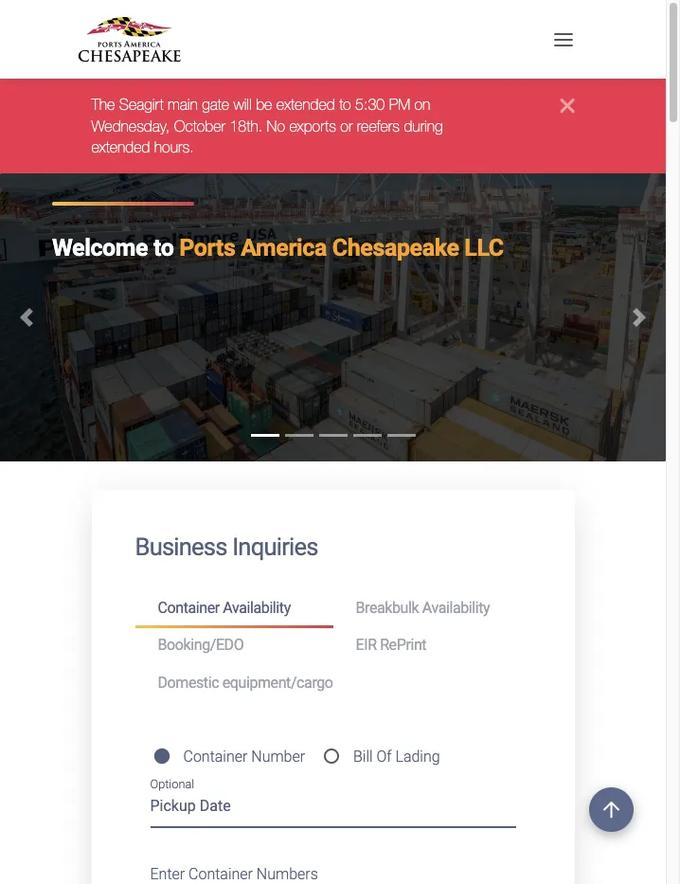 Task type: locate. For each thing, give the bounding box(es) containing it.
availability inside "breakbulk availability" link
[[423, 599, 491, 617]]

breakbulk availability
[[356, 599, 491, 617]]

0 vertical spatial extended
[[277, 96, 335, 113]]

0 horizontal spatial availability
[[223, 599, 291, 617]]

wednesday,
[[92, 117, 170, 135]]

breakbulk
[[356, 599, 419, 617]]

on
[[415, 96, 431, 113]]

0 horizontal spatial to
[[154, 234, 174, 261]]

toggle navigation image
[[550, 25, 578, 54]]

extended up exports
[[277, 96, 335, 113]]

1 horizontal spatial availability
[[423, 599, 491, 617]]

the seagirt main gate will be extended to 5:30 pm on wednesday, october 18th.  no exports or reefers during extended hours. alert
[[0, 79, 667, 173]]

extended down wednesday,
[[92, 139, 150, 156]]

number
[[252, 748, 305, 766]]

chesapeake
[[333, 234, 460, 261]]

gate
[[202, 96, 229, 113]]

domestic
[[158, 674, 219, 692]]

2 availability from the left
[[423, 599, 491, 617]]

availability inside container availability link
[[223, 599, 291, 617]]

numbers
[[257, 866, 318, 884]]

business inquiries
[[135, 533, 318, 562]]

availability up booking/edo link on the bottom left of the page
[[223, 599, 291, 617]]

0 vertical spatial container
[[158, 599, 220, 617]]

the seagirt main gate will be extended to 5:30 pm on wednesday, october 18th.  no exports or reefers during extended hours.
[[92, 96, 444, 156]]

be
[[256, 96, 273, 113]]

to inside the seagirt main gate will be extended to 5:30 pm on wednesday, october 18th.  no exports or reefers during extended hours.
[[340, 96, 352, 113]]

inquiries
[[233, 533, 318, 562]]

availability for container availability
[[223, 599, 291, 617]]

container up optional
[[184, 748, 248, 766]]

domestic equipment/cargo
[[158, 674, 333, 692]]

to
[[340, 96, 352, 113], [154, 234, 174, 261]]

hours.
[[154, 139, 194, 156]]

or
[[341, 117, 353, 135]]

container availability link
[[135, 591, 333, 629]]

welcome
[[52, 234, 148, 261]]

0 horizontal spatial extended
[[92, 139, 150, 156]]

to left ports
[[154, 234, 174, 261]]

equipment/cargo
[[223, 674, 333, 692]]

container right 'enter'
[[189, 866, 253, 884]]

container availability
[[158, 599, 291, 617]]

1 horizontal spatial extended
[[277, 96, 335, 113]]

0 vertical spatial to
[[340, 96, 352, 113]]

Enter Container Numbers text field
[[150, 864, 516, 885]]

extended
[[277, 96, 335, 113], [92, 139, 150, 156]]

container
[[158, 599, 220, 617], [184, 748, 248, 766], [189, 866, 253, 884]]

1 vertical spatial container
[[184, 748, 248, 766]]

container for container availability
[[158, 599, 220, 617]]

go to top image
[[590, 788, 634, 833]]

availability
[[223, 599, 291, 617], [423, 599, 491, 617]]

ports america chesapeake image
[[0, 173, 667, 462]]

container up booking/edo
[[158, 599, 220, 617]]

to up or on the top of the page
[[340, 96, 352, 113]]

seagirt
[[119, 96, 164, 113]]

1 availability from the left
[[223, 599, 291, 617]]

2 vertical spatial container
[[189, 866, 253, 884]]

1 horizontal spatial to
[[340, 96, 352, 113]]

booking/edo link
[[135, 629, 333, 664]]

availability up eir reprint link
[[423, 599, 491, 617]]

close image
[[561, 94, 575, 117]]



Task type: describe. For each thing, give the bounding box(es) containing it.
eir reprint link
[[333, 629, 532, 664]]

pm
[[389, 96, 411, 113]]

optional
[[150, 778, 195, 792]]

1 vertical spatial to
[[154, 234, 174, 261]]

reprint
[[380, 637, 427, 655]]

business
[[135, 533, 227, 562]]

exports
[[290, 117, 337, 135]]

availability for breakbulk availability
[[423, 599, 491, 617]]

domestic equipment/cargo link
[[135, 666, 532, 701]]

eir reprint
[[356, 637, 427, 655]]

the
[[92, 96, 115, 113]]

lading
[[396, 748, 441, 766]]

reefers
[[357, 117, 400, 135]]

america
[[241, 234, 327, 261]]

october
[[174, 117, 226, 135]]

enter container numbers
[[150, 866, 318, 884]]

Optional text field
[[150, 792, 516, 829]]

llc
[[465, 234, 504, 261]]

bill
[[354, 748, 373, 766]]

breakbulk availability link
[[333, 591, 532, 626]]

during
[[404, 117, 444, 135]]

container for container number
[[184, 748, 248, 766]]

1 vertical spatial extended
[[92, 139, 150, 156]]

main
[[168, 96, 198, 113]]

enter
[[150, 866, 185, 884]]

container number
[[184, 748, 305, 766]]

will
[[234, 96, 252, 113]]

of
[[377, 748, 392, 766]]

18th.
[[230, 117, 263, 135]]

bill of lading
[[354, 748, 441, 766]]

ports
[[179, 234, 236, 261]]

5:30
[[356, 96, 385, 113]]

eir
[[356, 637, 377, 655]]

no
[[267, 117, 286, 135]]

booking/edo
[[158, 637, 244, 655]]

welcome to ports america chesapeake llc
[[52, 234, 504, 261]]

the seagirt main gate will be extended to 5:30 pm on wednesday, october 18th.  no exports or reefers during extended hours. link
[[92, 96, 444, 156]]



Task type: vqa. For each thing, say whether or not it's contained in the screenshot.
Baltimore
no



